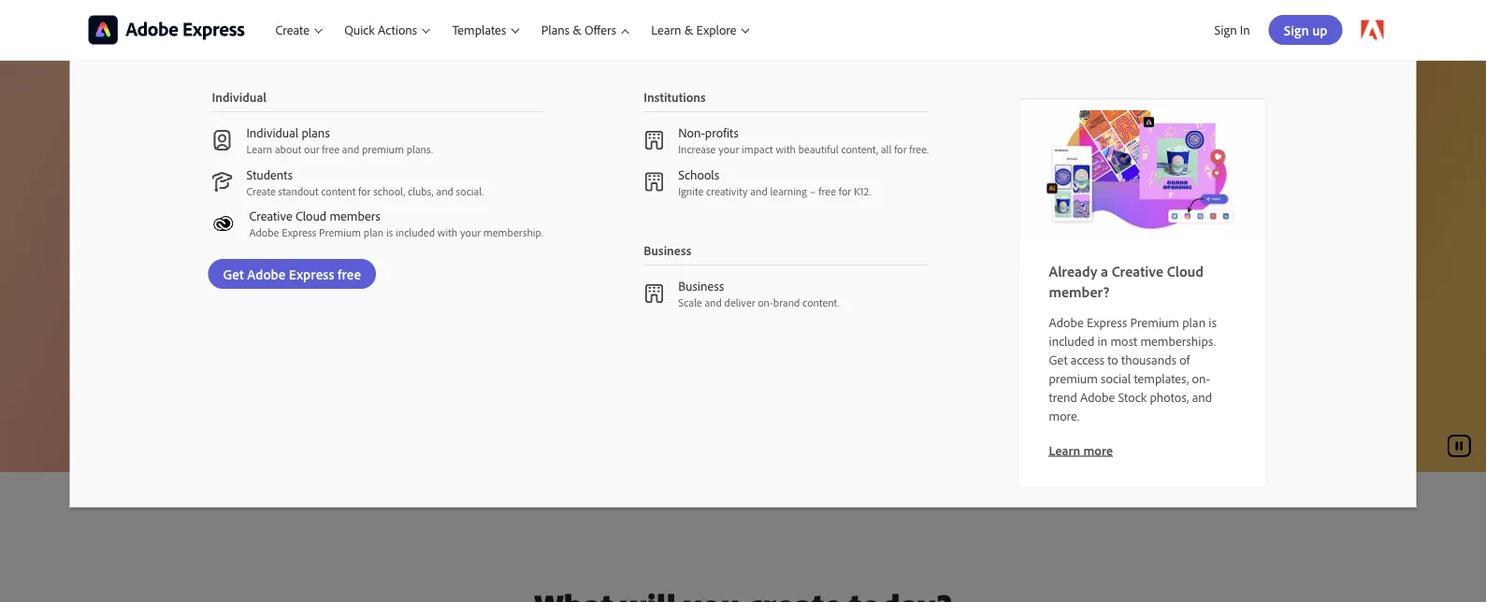 Task type: describe. For each thing, give the bounding box(es) containing it.
all
[[881, 142, 892, 156]]

free inside individual plans learn about our free and premium plans.
[[322, 142, 340, 156]]

with inside "creative cloud members adobe express premium plan is included with your membership."
[[438, 225, 458, 239]]

member?
[[1049, 282, 1110, 301]]

premium inside adobe express premium plan is included in most memberships. get access to thousands of premium social templates, on- trend adobe stock photos, and more.
[[1131, 314, 1180, 330]]

scale
[[679, 296, 702, 310]]

and inside business scale and deliver on-brand content.
[[705, 296, 722, 310]]

access
[[1071, 351, 1105, 368]]

students icon image for creative
[[212, 213, 235, 234]]

included inside "creative cloud members adobe express premium plan is included with your membership."
[[396, 225, 435, 239]]

content.
[[803, 296, 840, 310]]

& for learn
[[685, 22, 694, 38]]

beautiful
[[799, 142, 839, 156]]

is inside "creative cloud members adobe express premium plan is included with your membership."
[[386, 225, 393, 239]]

bigger.
[[644, 272, 686, 291]]

adobe, inc. image
[[88, 16, 246, 44]]

adobe express premium plan is included in most memberships. get access to thousands of premium social templates, on- trend adobe stock photos, and more.
[[1049, 314, 1217, 424]]

business scale and deliver on-brand content.
[[679, 278, 840, 310]]

content,
[[842, 142, 879, 156]]

plans & offers
[[542, 22, 617, 38]]

your inside "creative cloud members adobe express premium plan is included with your membership."
[[460, 225, 481, 239]]

individual for individual plans learn about our free and premium plans.
[[247, 124, 299, 141]]

adobe down social
[[1081, 389, 1116, 405]]

express inside "creative cloud members adobe express premium plan is included with your membership."
[[282, 225, 317, 239]]

plans
[[542, 22, 570, 38]]

and inside students create standout content for school, clubs, and social.
[[436, 184, 454, 198]]

in
[[1241, 22, 1251, 38]]

create for create easier. dream bigger.
[[510, 272, 551, 291]]

plans
[[302, 124, 330, 141]]

our
[[304, 142, 320, 156]]

institutions
[[644, 89, 706, 105]]

cloud inside "creative cloud members adobe express premium plan is included with your membership."
[[296, 208, 327, 224]]

adobe logo image
[[1362, 20, 1385, 40]]

templates,
[[1135, 370, 1190, 386]]

learn for learn & explore
[[652, 22, 682, 38]]

dream
[[598, 272, 641, 291]]

already a creative cloud member?
[[1049, 261, 1204, 301]]

for inside students create standout content for school, clubs, and social.
[[358, 184, 371, 198]]

clubs,
[[408, 184, 434, 198]]

business for business scale and deliver on-brand content.
[[679, 278, 725, 294]]

social
[[1102, 370, 1132, 386]]

premium inside individual plans learn about our free and premium plans.
[[362, 142, 404, 156]]

pause video image
[[1448, 435, 1472, 458]]

sign
[[1215, 22, 1238, 38]]

individual plan icon image
[[212, 130, 233, 151]]

standout
[[278, 184, 319, 198]]

learn inside individual plans learn about our free and premium plans.
[[247, 142, 272, 156]]

creative cloud members adobe express premium plan is included with your membership.
[[249, 208, 543, 239]]

stock
[[1119, 389, 1147, 405]]

create inside students create standout content for school, clubs, and social.
[[247, 184, 276, 198]]

templates
[[452, 22, 507, 38]]

premium inside adobe express premium plan is included in most memberships. get access to thousands of premium social templates, on- trend adobe stock photos, and more.
[[1049, 370, 1099, 386]]

adobe inside "creative cloud members adobe express premium plan is included with your membership."
[[249, 225, 279, 239]]

with inside non-profits increase your impact with beautiful content, all for free.
[[776, 142, 796, 156]]

non-profits increase your impact with beautiful content, all for free.
[[679, 124, 929, 156]]

impact
[[742, 142, 774, 156]]

a
[[1102, 261, 1109, 280]]

plan inside adobe express premium plan is included in most memberships. get access to thousands of premium social templates, on- trend adobe stock photos, and more.
[[1183, 314, 1206, 330]]

deliver
[[725, 296, 756, 310]]

brand
[[774, 296, 800, 310]]

cloud inside already a creative cloud member?
[[1168, 261, 1204, 280]]

included inside adobe express premium plan is included in most memberships. get access to thousands of premium social templates, on- trend adobe stock photos, and more.
[[1049, 333, 1095, 349]]

about
[[275, 142, 302, 156]]

is inside adobe express premium plan is included in most memberships. get access to thousands of premium social templates, on- trend adobe stock photos, and more.
[[1209, 314, 1217, 330]]

free.
[[910, 142, 929, 156]]

on- inside adobe express premium plan is included in most memberships. get access to thousands of premium social templates, on- trend adobe stock photos, and more.
[[1193, 370, 1211, 386]]



Task type: vqa. For each thing, say whether or not it's contained in the screenshot.
Read
no



Task type: locate. For each thing, give the bounding box(es) containing it.
& inside dropdown button
[[685, 22, 694, 38]]

1 vertical spatial your
[[460, 225, 481, 239]]

explore
[[697, 22, 737, 38]]

and inside schools ignite creativity and learning – free for k12.
[[751, 184, 768, 198]]

1 vertical spatial plan
[[1183, 314, 1206, 330]]

learn more
[[1049, 442, 1114, 458]]

for left k12.
[[839, 184, 852, 198]]

with
[[776, 142, 796, 156], [438, 225, 458, 239]]

1 horizontal spatial for
[[839, 184, 852, 198]]

1 vertical spatial creative
[[1112, 261, 1164, 280]]

adobe up level
[[88, 113, 181, 155]]

k12.
[[854, 184, 872, 198]]

0 vertical spatial premium
[[362, 142, 404, 156]]

on- right deliver
[[758, 296, 774, 310]]

0 horizontal spatial free
[[322, 142, 340, 156]]

learn & explore button
[[640, 0, 761, 60]]

on-
[[758, 296, 774, 310], [1193, 370, 1211, 386]]

your down social.
[[460, 225, 481, 239]]

learn
[[652, 22, 682, 38], [247, 142, 272, 156], [1049, 442, 1081, 458]]

1 vertical spatial free
[[819, 184, 837, 198]]

2 vertical spatial express
[[1087, 314, 1128, 330]]

students create standout content for school, clubs, and social.
[[247, 166, 484, 198]]

individual inside individual plans learn about our free and premium plans.
[[247, 124, 299, 141]]

0 vertical spatial institutions icon image
[[644, 130, 665, 151]]

your down profits
[[719, 142, 739, 156]]

cloud down standout
[[296, 208, 327, 224]]

included down clubs,
[[396, 225, 435, 239]]

learn & explore
[[652, 22, 737, 38]]

1 & from the left
[[573, 22, 582, 38]]

express up 'in'
[[1087, 314, 1128, 330]]

institutions icon image
[[644, 130, 665, 151], [644, 172, 665, 192]]

0 vertical spatial plan
[[364, 225, 384, 239]]

0 horizontal spatial premium
[[319, 225, 361, 239]]

adobe inside adobe express level up.
[[88, 113, 181, 155]]

0 vertical spatial business
[[644, 242, 692, 259]]

0 horizontal spatial premium
[[362, 142, 404, 156]]

for inside schools ignite creativity and learning – free for k12.
[[839, 184, 852, 198]]

building icon image
[[644, 284, 665, 304]]

and right scale
[[705, 296, 722, 310]]

premium
[[362, 142, 404, 156], [1049, 370, 1099, 386]]

express down standout
[[282, 225, 317, 239]]

business up scale
[[679, 278, 725, 294]]

business up bigger.
[[644, 242, 692, 259]]

0 horizontal spatial learn
[[247, 142, 272, 156]]

quick actions
[[345, 22, 417, 38]]

business for business
[[644, 242, 692, 259]]

and right photos,
[[1193, 389, 1213, 405]]

0 horizontal spatial is
[[386, 225, 393, 239]]

profits
[[705, 124, 739, 141]]

1 horizontal spatial your
[[719, 142, 739, 156]]

and up students create standout content for school, clubs, and social.
[[342, 142, 360, 156]]

0 vertical spatial individual
[[212, 89, 267, 105]]

quick
[[345, 22, 375, 38]]

premium left plans.
[[362, 142, 404, 156]]

2 & from the left
[[685, 22, 694, 38]]

level
[[88, 162, 223, 233]]

1 vertical spatial cloud
[[1168, 261, 1204, 280]]

plan inside "creative cloud members adobe express premium plan is included with your membership."
[[364, 225, 384, 239]]

students icon image left up.
[[212, 213, 235, 234]]

individual for individual
[[212, 89, 267, 105]]

get
[[1049, 351, 1068, 368]]

institutions icon image for non-
[[644, 130, 665, 151]]

more
[[1084, 442, 1114, 458]]

0 vertical spatial on-
[[758, 296, 774, 310]]

easier.
[[554, 272, 594, 291]]

1 vertical spatial express
[[282, 225, 317, 239]]

express up students
[[189, 113, 298, 155]]

create inside dropdown button
[[276, 22, 310, 38]]

and inside adobe express premium plan is included in most memberships. get access to thousands of premium social templates, on- trend adobe stock photos, and more.
[[1193, 389, 1213, 405]]

quick actions button
[[333, 0, 441, 60]]

and inside individual plans learn about our free and premium plans.
[[342, 142, 360, 156]]

adobe
[[88, 113, 181, 155], [249, 225, 279, 239], [1049, 314, 1084, 330], [1081, 389, 1116, 405]]

create down students
[[247, 184, 276, 198]]

1 horizontal spatial is
[[1209, 314, 1217, 330]]

social.
[[456, 184, 484, 198]]

1 vertical spatial students icon image
[[212, 213, 235, 234]]

0 horizontal spatial your
[[460, 225, 481, 239]]

–
[[810, 184, 817, 198]]

most
[[1111, 333, 1138, 349]]

1 institutions icon image from the top
[[644, 130, 665, 151]]

your inside non-profits increase your impact with beautiful content, all for free.
[[719, 142, 739, 156]]

creative inside "creative cloud members adobe express premium plan is included with your membership."
[[249, 208, 293, 224]]

school,
[[374, 184, 405, 198]]

create left quick
[[276, 22, 310, 38]]

1 vertical spatial business
[[679, 278, 725, 294]]

1 vertical spatial institutions icon image
[[644, 172, 665, 192]]

learn left explore
[[652, 22, 682, 38]]

1 students icon image from the top
[[212, 172, 233, 192]]

1 horizontal spatial plan
[[1183, 314, 1206, 330]]

adobe express level up.
[[88, 113, 320, 233]]

membership.
[[484, 225, 543, 239]]

cloud
[[296, 208, 327, 224], [1168, 261, 1204, 280]]

individual up about
[[247, 124, 299, 141]]

0 vertical spatial free
[[322, 142, 340, 156]]

business
[[644, 242, 692, 259], [679, 278, 725, 294]]

1 vertical spatial is
[[1209, 314, 1217, 330]]

with right impact
[[776, 142, 796, 156]]

0 vertical spatial your
[[719, 142, 739, 156]]

2 horizontal spatial learn
[[1049, 442, 1081, 458]]

2 institutions icon image from the top
[[644, 172, 665, 192]]

0 vertical spatial students icon image
[[212, 172, 233, 192]]

create button
[[264, 0, 333, 60]]

& left explore
[[685, 22, 694, 38]]

learn up students
[[247, 142, 272, 156]]

learn for learn more
[[1049, 442, 1081, 458]]

1 horizontal spatial premium
[[1131, 314, 1180, 330]]

0 horizontal spatial cloud
[[296, 208, 327, 224]]

is down school,
[[386, 225, 393, 239]]

0 vertical spatial creative
[[249, 208, 293, 224]]

of
[[1180, 351, 1190, 368]]

0 horizontal spatial included
[[396, 225, 435, 239]]

0 vertical spatial learn
[[652, 22, 682, 38]]

increase
[[679, 142, 716, 156]]

0 vertical spatial premium
[[319, 225, 361, 239]]

express for premium
[[1087, 314, 1128, 330]]

1 vertical spatial with
[[438, 225, 458, 239]]

premium down members
[[319, 225, 361, 239]]

templates button
[[441, 0, 530, 60]]

0 vertical spatial cloud
[[296, 208, 327, 224]]

learn more link
[[1049, 442, 1114, 458]]

express inside adobe express level up.
[[189, 113, 298, 155]]

2 horizontal spatial for
[[895, 142, 907, 156]]

1 horizontal spatial with
[[776, 142, 796, 156]]

institutions icon image left non-
[[644, 130, 665, 151]]

0 vertical spatial included
[[396, 225, 435, 239]]

students icon image
[[212, 172, 233, 192], [212, 213, 235, 234]]

memberships.
[[1141, 333, 1217, 349]]

content
[[321, 184, 356, 198]]

1 vertical spatial premium
[[1131, 314, 1180, 330]]

photos,
[[1150, 389, 1190, 405]]

create
[[276, 22, 310, 38], [247, 184, 276, 198], [510, 272, 551, 291]]

students icon image down 'individual plan icon'
[[212, 172, 233, 192]]

for
[[895, 142, 907, 156], [358, 184, 371, 198], [839, 184, 852, 198]]

is
[[386, 225, 393, 239], [1209, 314, 1217, 330]]

included up get
[[1049, 333, 1095, 349]]

creativity
[[707, 184, 748, 198]]

1 vertical spatial included
[[1049, 333, 1095, 349]]

students icon image for students
[[212, 172, 233, 192]]

creative down standout
[[249, 208, 293, 224]]

create for create
[[276, 22, 310, 38]]

premium inside "creative cloud members adobe express premium plan is included with your membership."
[[319, 225, 361, 239]]

on- right templates,
[[1193, 370, 1211, 386]]

2 vertical spatial learn
[[1049, 442, 1081, 458]]

create left easier.
[[510, 272, 551, 291]]

cloud up memberships.
[[1168, 261, 1204, 280]]

students
[[247, 166, 293, 182]]

1 vertical spatial individual
[[247, 124, 299, 141]]

express inside adobe express premium plan is included in most memberships. get access to thousands of premium social templates, on- trend adobe stock photos, and more.
[[1087, 314, 1128, 330]]

1 horizontal spatial learn
[[652, 22, 682, 38]]

0 horizontal spatial creative
[[249, 208, 293, 224]]

1 horizontal spatial cloud
[[1168, 261, 1204, 280]]

adobe express image
[[1020, 99, 1267, 238]]

included
[[396, 225, 435, 239], [1049, 333, 1095, 349]]

your
[[719, 142, 739, 156], [460, 225, 481, 239]]

members
[[330, 208, 381, 224]]

and
[[342, 142, 360, 156], [436, 184, 454, 198], [751, 184, 768, 198], [705, 296, 722, 310], [1193, 389, 1213, 405]]

0 vertical spatial create
[[276, 22, 310, 38]]

0 horizontal spatial for
[[358, 184, 371, 198]]

2 students icon image from the top
[[212, 213, 235, 234]]

learn inside dropdown button
[[652, 22, 682, 38]]

& inside "popup button"
[[573, 22, 582, 38]]

express
[[189, 113, 298, 155], [282, 225, 317, 239], [1087, 314, 1128, 330]]

1 vertical spatial create
[[247, 184, 276, 198]]

sign in button
[[1211, 14, 1255, 46]]

plan down members
[[364, 225, 384, 239]]

already
[[1049, 261, 1098, 280]]

non-
[[679, 124, 705, 141]]

create easier. dream bigger.
[[510, 272, 686, 291]]

adobe down member?
[[1049, 314, 1084, 330]]

& for plans
[[573, 22, 582, 38]]

business inside business scale and deliver on-brand content.
[[679, 278, 725, 294]]

schools ignite creativity and learning – free for k12.
[[679, 166, 872, 198]]

actions
[[378, 22, 417, 38]]

0 horizontal spatial plan
[[364, 225, 384, 239]]

0 vertical spatial is
[[386, 225, 393, 239]]

up.
[[236, 162, 320, 233]]

sign in
[[1215, 22, 1251, 38]]

&
[[573, 22, 582, 38], [685, 22, 694, 38]]

individual plans learn about our free and premium plans.
[[247, 124, 433, 156]]

0 horizontal spatial on-
[[758, 296, 774, 310]]

premium up trend
[[1049, 370, 1099, 386]]

plans & offers button
[[530, 0, 640, 60]]

& right plans
[[573, 22, 582, 38]]

premium
[[319, 225, 361, 239], [1131, 314, 1180, 330]]

1 horizontal spatial on-
[[1193, 370, 1211, 386]]

more.
[[1049, 407, 1080, 424]]

0 vertical spatial with
[[776, 142, 796, 156]]

plans.
[[407, 142, 433, 156]]

for inside non-profits increase your impact with beautiful content, all for free.
[[895, 142, 907, 156]]

1 horizontal spatial &
[[685, 22, 694, 38]]

already a creative cloud member? group
[[70, 60, 1417, 508]]

creative right a
[[1112, 261, 1164, 280]]

thousands
[[1122, 351, 1177, 368]]

trend
[[1049, 389, 1078, 405]]

and left learning
[[751, 184, 768, 198]]

free
[[322, 142, 340, 156], [819, 184, 837, 198]]

learn left the 'more'
[[1049, 442, 1081, 458]]

plan
[[364, 225, 384, 239], [1183, 314, 1206, 330]]

1 horizontal spatial free
[[819, 184, 837, 198]]

and right clubs,
[[436, 184, 454, 198]]

1 vertical spatial premium
[[1049, 370, 1099, 386]]

creative inside already a creative cloud member?
[[1112, 261, 1164, 280]]

1 vertical spatial learn
[[247, 142, 272, 156]]

schools
[[679, 166, 720, 182]]

1 horizontal spatial included
[[1049, 333, 1095, 349]]

adobe down standout
[[249, 225, 279, 239]]

free right "–"
[[819, 184, 837, 198]]

for left school,
[[358, 184, 371, 198]]

plan up memberships.
[[1183, 314, 1206, 330]]

0 horizontal spatial &
[[573, 22, 582, 38]]

is up memberships.
[[1209, 314, 1217, 330]]

0 horizontal spatial with
[[438, 225, 458, 239]]

in
[[1098, 333, 1108, 349]]

free right our
[[322, 142, 340, 156]]

institutions icon image left ignite
[[644, 172, 665, 192]]

free inside schools ignite creativity and learning – free for k12.
[[819, 184, 837, 198]]

individual
[[212, 89, 267, 105], [247, 124, 299, 141]]

premium up memberships.
[[1131, 314, 1180, 330]]

1 horizontal spatial premium
[[1049, 370, 1099, 386]]

0 vertical spatial express
[[189, 113, 298, 155]]

ignite
[[679, 184, 704, 198]]

1 horizontal spatial creative
[[1112, 261, 1164, 280]]

institutions icon image for schools
[[644, 172, 665, 192]]

express for level
[[189, 113, 298, 155]]

1 vertical spatial on-
[[1193, 370, 1211, 386]]

offers
[[585, 22, 617, 38]]

with down social.
[[438, 225, 458, 239]]

on- inside business scale and deliver on-brand content.
[[758, 296, 774, 310]]

for right all
[[895, 142, 907, 156]]

2 vertical spatial create
[[510, 272, 551, 291]]

learning
[[771, 184, 808, 198]]

individual up 'individual plan icon'
[[212, 89, 267, 105]]

to
[[1108, 351, 1119, 368]]



